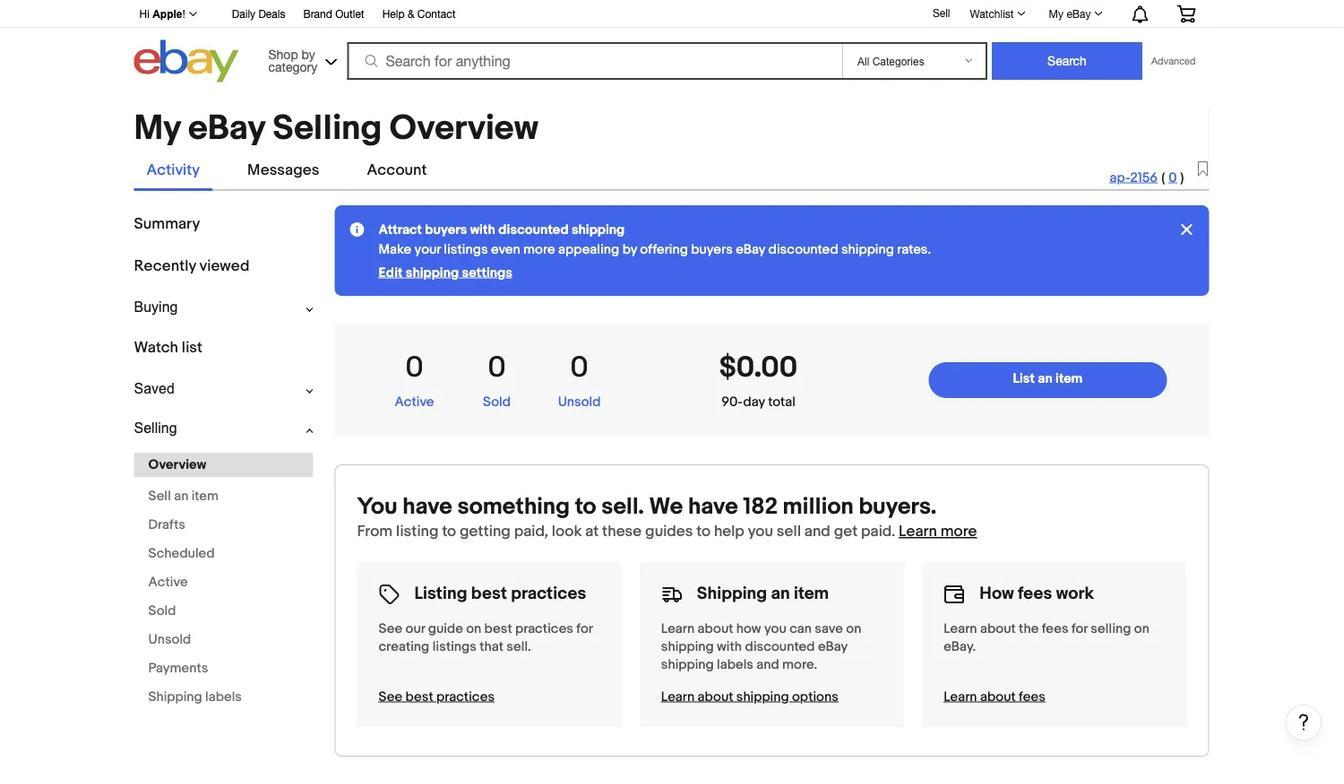 Task type: locate. For each thing, give the bounding box(es) containing it.
1 vertical spatial more
[[941, 522, 978, 541]]

scheduled
[[148, 546, 215, 562]]

practices down listing best practices
[[516, 621, 574, 637]]

listings down guide
[[433, 638, 477, 655]]

about down "learn about how you can save on shipping with discounted ebay shipping labels and more."
[[698, 689, 734, 705]]

fees right the
[[1042, 621, 1069, 637]]

watch
[[134, 338, 178, 357]]

none submit inside shop by category banner
[[992, 42, 1143, 80]]

more right even
[[524, 241, 556, 257]]

labels
[[717, 656, 754, 673], [205, 689, 242, 705]]

shipping down more.
[[737, 689, 790, 705]]

sell up drafts in the bottom left of the page
[[148, 488, 171, 504]]

0 vertical spatial see
[[379, 621, 403, 637]]

shipping labels
[[148, 689, 242, 705]]

0 horizontal spatial an
[[174, 488, 189, 504]]

unsold up payments
[[148, 632, 191, 648]]

an right list
[[1038, 371, 1053, 387]]

selling down saved
[[134, 420, 177, 436]]

ebay inside account navigation
[[1067, 7, 1092, 20]]

1 horizontal spatial with
[[717, 638, 742, 655]]

see best practices link
[[379, 689, 495, 705]]

to left help
[[697, 522, 711, 541]]

on right 'selling'
[[1135, 621, 1150, 637]]

learn for learn about fees
[[944, 689, 978, 705]]

0 vertical spatial practices
[[511, 583, 587, 604]]

list
[[1014, 371, 1035, 387]]

your
[[415, 241, 441, 257]]

about down learn about the fees for selling on ebay.
[[981, 689, 1016, 705]]

item for sell an item
[[192, 488, 219, 504]]

more
[[524, 241, 556, 257], [941, 522, 978, 541]]

learn for learn about the fees for selling on ebay.
[[944, 621, 978, 637]]

1 vertical spatial sell
[[148, 488, 171, 504]]

0 vertical spatial overview
[[390, 108, 539, 150]]

0 vertical spatial item
[[1056, 371, 1083, 387]]

that
[[480, 638, 504, 655]]

on inside learn about the fees for selling on ebay.
[[1135, 621, 1150, 637]]

1 vertical spatial practices
[[516, 621, 574, 637]]

brand outlet
[[303, 8, 365, 20]]

1 vertical spatial fees
[[1042, 621, 1069, 637]]

you
[[748, 522, 774, 541], [765, 621, 787, 637]]

1 vertical spatial shipping
[[148, 689, 202, 705]]

sell for sell an item
[[148, 488, 171, 504]]

have up listing
[[403, 493, 453, 521]]

2 on from the left
[[847, 621, 862, 637]]

with down how
[[717, 638, 742, 655]]

practices down that
[[437, 689, 495, 705]]

getting
[[460, 522, 511, 541]]

1 horizontal spatial sold
[[483, 394, 511, 410]]

learn inside learn about the fees for selling on ebay.
[[944, 621, 978, 637]]

account navigation
[[130, 0, 1210, 28]]

saved
[[134, 380, 175, 397]]

paid.
[[862, 522, 896, 541]]

0 horizontal spatial with
[[470, 222, 496, 238]]

best down creating
[[406, 689, 434, 705]]

0 left the 0 sold
[[406, 350, 424, 385]]

1 horizontal spatial sell.
[[602, 493, 644, 521]]

1 vertical spatial sell.
[[507, 638, 531, 655]]

from
[[357, 522, 393, 541]]

by left offering
[[623, 241, 637, 257]]

by right "shop"
[[302, 47, 315, 61]]

daily
[[232, 8, 256, 20]]

at
[[586, 522, 599, 541]]

more inside attract buyers with discounted shipping make your listings even more appealing by offering buyers ebay discounted shipping rates. edit shipping settings
[[524, 241, 556, 257]]

0 vertical spatial sold
[[483, 394, 511, 410]]

apple
[[153, 8, 182, 20]]

0 unsold
[[558, 350, 601, 410]]

1 horizontal spatial for
[[1072, 621, 1088, 637]]

region
[[335, 205, 1210, 296]]

more right paid.
[[941, 522, 978, 541]]

best up see our guide on best practices for creating listings that sell.
[[471, 583, 507, 604]]

1 vertical spatial unsold
[[148, 632, 191, 648]]

1 vertical spatial best
[[485, 621, 513, 637]]

0 right 0 active
[[488, 350, 506, 385]]

0 vertical spatial listings
[[444, 241, 488, 257]]

and left more.
[[757, 656, 780, 673]]

0 vertical spatial shipping
[[697, 583, 768, 604]]

1 horizontal spatial more
[[941, 522, 978, 541]]

0 vertical spatial an
[[1038, 371, 1053, 387]]

daily deals
[[232, 8, 285, 20]]

you left can
[[765, 621, 787, 637]]

1 horizontal spatial on
[[847, 621, 862, 637]]

2 horizontal spatial an
[[1038, 371, 1053, 387]]

an for sell
[[174, 488, 189, 504]]

1 vertical spatial listings
[[433, 638, 477, 655]]

0 vertical spatial best
[[471, 583, 507, 604]]

to right listing
[[442, 522, 457, 541]]

0 horizontal spatial sell.
[[507, 638, 531, 655]]

2 vertical spatial fees
[[1019, 689, 1046, 705]]

2 see from the top
[[379, 689, 403, 705]]

0 vertical spatial active
[[395, 394, 434, 410]]

buyers
[[425, 222, 467, 238], [692, 241, 733, 257]]

0 horizontal spatial sell
[[148, 488, 171, 504]]

learn for learn about shipping options
[[662, 689, 695, 705]]

edit shipping settings link
[[379, 265, 513, 281]]

active down scheduled
[[148, 574, 188, 590]]

day
[[744, 394, 765, 410]]

sell. inside you have something to sell. we have 182 million buyers. from listing to getting paid, look at these guides to help you sell and get paid. learn more
[[602, 493, 644, 521]]

0 vertical spatial with
[[470, 222, 496, 238]]

1 vertical spatial selling
[[134, 420, 177, 436]]

you down 182
[[748, 522, 774, 541]]

labels down payments link
[[205, 689, 242, 705]]

item up can
[[794, 583, 829, 604]]

viewed
[[200, 257, 250, 275]]

learn about how you can save on shipping with discounted ebay shipping labels and more.
[[662, 621, 862, 673]]

1 horizontal spatial labels
[[717, 656, 754, 673]]

item
[[1056, 371, 1083, 387], [192, 488, 219, 504], [794, 583, 829, 604]]

0 for 0 active
[[406, 350, 424, 385]]

about inside "learn about how you can save on shipping with discounted ebay shipping labels and more."
[[698, 621, 734, 637]]

my
[[1050, 7, 1064, 20], [134, 108, 181, 150]]

we
[[650, 493, 683, 521]]

ebay inside "learn about how you can save on shipping with discounted ebay shipping labels and more."
[[818, 638, 848, 655]]

account
[[367, 161, 427, 180]]

1 vertical spatial and
[[757, 656, 780, 673]]

unsold inside "link"
[[148, 632, 191, 648]]

an for shipping
[[771, 583, 790, 604]]

2 vertical spatial an
[[771, 583, 790, 604]]

labels up "learn about shipping options"
[[717, 656, 754, 673]]

practices down paid,
[[511, 583, 587, 604]]

0 horizontal spatial for
[[577, 621, 593, 637]]

1 see from the top
[[379, 621, 403, 637]]

sell an item
[[148, 488, 219, 504]]

0 vertical spatial my
[[1050, 7, 1064, 20]]

my right watchlist link
[[1050, 7, 1064, 20]]

an up drafts in the bottom left of the page
[[174, 488, 189, 504]]

selling up messages on the left top
[[273, 108, 382, 150]]

shipping
[[572, 222, 625, 238], [842, 241, 895, 257], [406, 265, 459, 281], [662, 638, 714, 655], [662, 656, 714, 673], [737, 689, 790, 705]]

2 horizontal spatial on
[[1135, 621, 1150, 637]]

2 vertical spatial best
[[406, 689, 434, 705]]

1 vertical spatial an
[[174, 488, 189, 504]]

fees down learn about the fees for selling on ebay.
[[1019, 689, 1046, 705]]

0 vertical spatial labels
[[717, 656, 754, 673]]

my for my ebay selling overview
[[134, 108, 181, 150]]

0 horizontal spatial more
[[524, 241, 556, 257]]

0 horizontal spatial shipping
[[148, 689, 202, 705]]

None submit
[[992, 42, 1143, 80]]

help
[[715, 522, 745, 541]]

1 horizontal spatial my
[[1050, 7, 1064, 20]]

and inside you have something to sell. we have 182 million buyers. from listing to getting paid, look at these guides to help you sell and get paid. learn more
[[805, 522, 831, 541]]

to up at at bottom
[[575, 493, 597, 521]]

options
[[793, 689, 839, 705]]

1 vertical spatial labels
[[205, 689, 242, 705]]

1 horizontal spatial an
[[771, 583, 790, 604]]

ebay down save
[[818, 638, 848, 655]]

0 inside 0 active
[[406, 350, 424, 385]]

0 vertical spatial sell
[[933, 6, 951, 19]]

with up even
[[470, 222, 496, 238]]

drafts link
[[134, 516, 313, 534]]

0 for 0
[[1169, 170, 1178, 186]]

ebay right offering
[[736, 241, 766, 257]]

1 vertical spatial my
[[134, 108, 181, 150]]

and
[[805, 522, 831, 541], [757, 656, 780, 673]]

0 horizontal spatial overview
[[148, 457, 206, 473]]

see inside see our guide on best practices for creating listings that sell.
[[379, 621, 403, 637]]

million
[[783, 493, 854, 521]]

overview up account
[[390, 108, 539, 150]]

advanced
[[1152, 55, 1196, 67]]

see up creating
[[379, 621, 403, 637]]

0 horizontal spatial by
[[302, 47, 315, 61]]

1 horizontal spatial have
[[689, 493, 738, 521]]

category
[[269, 59, 318, 74]]

shipping for shipping labels
[[148, 689, 202, 705]]

sold up payments
[[148, 603, 176, 619]]

item right list
[[1056, 371, 1083, 387]]

item inside list an item link
[[1056, 371, 1083, 387]]

1 horizontal spatial overview
[[390, 108, 539, 150]]

1 vertical spatial by
[[623, 241, 637, 257]]

0 horizontal spatial have
[[403, 493, 453, 521]]

0 horizontal spatial sold
[[148, 603, 176, 619]]

listings
[[444, 241, 488, 257], [433, 638, 477, 655]]

0 horizontal spatial on
[[466, 621, 482, 637]]

1 on from the left
[[466, 621, 482, 637]]

1 horizontal spatial unsold
[[558, 394, 601, 410]]

2 vertical spatial discounted
[[745, 638, 815, 655]]

sell for sell
[[933, 6, 951, 19]]

shipping
[[697, 583, 768, 604], [148, 689, 202, 705]]

fees up the
[[1019, 583, 1053, 604]]

1 horizontal spatial by
[[623, 241, 637, 257]]

learn inside "learn about how you can save on shipping with discounted ebay shipping labels and more."
[[662, 621, 695, 637]]

by inside the shop by category
[[302, 47, 315, 61]]

list
[[182, 338, 203, 357]]

learn for learn about how you can save on shipping with discounted ebay shipping labels and more.
[[662, 621, 695, 637]]

1 for from the left
[[577, 621, 593, 637]]

active left the 0 sold
[[395, 394, 434, 410]]

0 for 0 unsold
[[571, 350, 589, 385]]

my inside account navigation
[[1050, 7, 1064, 20]]

about left how
[[698, 621, 734, 637]]

2 for from the left
[[1072, 621, 1088, 637]]

1 horizontal spatial item
[[794, 583, 829, 604]]

0 inside 0 unsold
[[571, 350, 589, 385]]

discounted inside "learn about how you can save on shipping with discounted ebay shipping labels and more."
[[745, 638, 815, 655]]

0 active
[[395, 350, 434, 410]]

2 vertical spatial practices
[[437, 689, 495, 705]]

an
[[1038, 371, 1053, 387], [174, 488, 189, 504], [771, 583, 790, 604]]

on up that
[[466, 621, 482, 637]]

shipping for shipping an item
[[697, 583, 768, 604]]

sold
[[483, 394, 511, 410], [148, 603, 176, 619]]

with
[[470, 222, 496, 238], [717, 638, 742, 655]]

1 vertical spatial you
[[765, 621, 787, 637]]

drafts
[[148, 517, 186, 533]]

listing best practices
[[415, 583, 587, 604]]

0 vertical spatial by
[[302, 47, 315, 61]]

learn more link
[[899, 522, 978, 541]]

your shopping cart image
[[1177, 5, 1197, 23]]

0 vertical spatial and
[[805, 522, 831, 541]]

about left the
[[981, 621, 1016, 637]]

have up help
[[689, 493, 738, 521]]

and down million
[[805, 522, 831, 541]]

2 vertical spatial item
[[794, 583, 829, 604]]

help, opens dialogs image
[[1296, 713, 1313, 731]]

3 on from the left
[[1135, 621, 1150, 637]]

listings up edit shipping settings link
[[444, 241, 488, 257]]

ap-2156
[[1110, 170, 1158, 186]]

0 horizontal spatial my
[[134, 108, 181, 150]]

1 horizontal spatial sell
[[933, 6, 951, 19]]

on for how fees work
[[1135, 621, 1150, 637]]

practices for listing best practices
[[511, 583, 587, 604]]

0 vertical spatial more
[[524, 241, 556, 257]]

my for my ebay
[[1050, 7, 1064, 20]]

1 horizontal spatial and
[[805, 522, 831, 541]]

learn about fees
[[944, 689, 1046, 705]]

on right save
[[847, 621, 862, 637]]

0 vertical spatial you
[[748, 522, 774, 541]]

sell. right that
[[507, 638, 531, 655]]

fees
[[1019, 583, 1053, 604], [1042, 621, 1069, 637], [1019, 689, 1046, 705]]

listing
[[415, 583, 468, 604]]

best up that
[[485, 621, 513, 637]]

by
[[302, 47, 315, 61], [623, 241, 637, 257]]

listings inside attract buyers with discounted shipping make your listings even more appealing by offering buyers ebay discounted shipping rates. edit shipping settings
[[444, 241, 488, 257]]

on inside see our guide on best practices for creating listings that sell.
[[466, 621, 482, 637]]

0 inside the 0 sold
[[488, 350, 506, 385]]

an up can
[[771, 583, 790, 604]]

work
[[1057, 583, 1095, 604]]

unsold right the 0 sold
[[558, 394, 601, 410]]

deals
[[259, 8, 285, 20]]

1 vertical spatial item
[[192, 488, 219, 504]]

about inside learn about the fees for selling on ebay.
[[981, 621, 1016, 637]]

for inside learn about the fees for selling on ebay.
[[1072, 621, 1088, 637]]

about for fees
[[981, 689, 1016, 705]]

you inside you have something to sell. we have 182 million buyers. from listing to getting paid, look at these guides to help you sell and get paid. learn more
[[748, 522, 774, 541]]

buyers right offering
[[692, 241, 733, 257]]

about
[[698, 621, 734, 637], [981, 621, 1016, 637], [698, 689, 734, 705], [981, 689, 1016, 705]]

see best practices
[[379, 689, 495, 705]]

outlet
[[335, 8, 365, 20]]

learn inside you have something to sell. we have 182 million buyers. from listing to getting paid, look at these guides to help you sell and get paid. learn more
[[899, 522, 938, 541]]

1 vertical spatial see
[[379, 689, 403, 705]]

my up 'activity'
[[134, 108, 181, 150]]

something
[[458, 493, 570, 521]]

shop by category banner
[[130, 0, 1210, 87]]

2 horizontal spatial item
[[1056, 371, 1083, 387]]

1 horizontal spatial shipping
[[697, 583, 768, 604]]

sell left watchlist
[[933, 6, 951, 19]]

1 vertical spatial overview
[[148, 457, 206, 473]]

recently
[[134, 257, 196, 275]]

0 right the 0 sold
[[571, 350, 589, 385]]

see
[[379, 621, 403, 637], [379, 689, 403, 705]]

learn about fees link
[[944, 689, 1046, 705]]

shop
[[269, 47, 298, 61]]

shipping down payments
[[148, 689, 202, 705]]

item up drafts link
[[192, 488, 219, 504]]

help
[[383, 8, 405, 20]]

creating
[[379, 638, 430, 655]]

0 horizontal spatial buyers
[[425, 222, 467, 238]]

sold right 0 active
[[483, 394, 511, 410]]

our
[[406, 621, 425, 637]]

1 vertical spatial buyers
[[692, 241, 733, 257]]

shipping up how
[[697, 583, 768, 604]]

ap-
[[1110, 170, 1131, 186]]

1 horizontal spatial selling
[[273, 108, 382, 150]]

1 vertical spatial with
[[717, 638, 742, 655]]

look
[[552, 522, 582, 541]]

0 right the 2156
[[1169, 170, 1178, 186]]

overview up sell an item
[[148, 457, 206, 473]]

sell. up the these
[[602, 493, 644, 521]]

help & contact
[[383, 8, 456, 20]]

buyers up your
[[425, 222, 467, 238]]

how fees work
[[980, 583, 1095, 604]]

0 horizontal spatial labels
[[205, 689, 242, 705]]

0 link
[[1169, 170, 1178, 186]]

about for shipping
[[698, 689, 734, 705]]

$0.00
[[720, 350, 798, 385]]

ebay right watchlist link
[[1067, 7, 1092, 20]]

0 horizontal spatial selling
[[134, 420, 177, 436]]

item inside sell an item link
[[192, 488, 219, 504]]

0 horizontal spatial item
[[192, 488, 219, 504]]

0 horizontal spatial active
[[148, 574, 188, 590]]

see down creating
[[379, 689, 403, 705]]

watch list link
[[134, 338, 203, 357]]

0 horizontal spatial and
[[757, 656, 780, 673]]

0 horizontal spatial unsold
[[148, 632, 191, 648]]

more.
[[783, 656, 818, 673]]

on inside "learn about how you can save on shipping with discounted ebay shipping labels and more."
[[847, 621, 862, 637]]

have
[[403, 493, 453, 521], [689, 493, 738, 521]]

sell inside account navigation
[[933, 6, 951, 19]]

0 vertical spatial sell.
[[602, 493, 644, 521]]

discounted
[[499, 222, 569, 238], [769, 241, 839, 257], [745, 638, 815, 655]]



Task type: vqa. For each thing, say whether or not it's contained in the screenshot.


Task type: describe. For each thing, give the bounding box(es) containing it.
watchlist
[[971, 7, 1015, 20]]

sell. inside see our guide on best practices for creating listings that sell.
[[507, 638, 531, 655]]

shipping up learn about shipping options link
[[662, 638, 714, 655]]

watch list
[[134, 338, 203, 357]]

2 have from the left
[[689, 493, 738, 521]]

1 vertical spatial sold
[[148, 603, 176, 619]]

selling
[[1091, 621, 1132, 637]]

an for list
[[1038, 371, 1053, 387]]

list an item link
[[929, 362, 1168, 398]]

sell an item link
[[134, 487, 313, 506]]

how
[[737, 621, 762, 637]]

ebay.
[[944, 638, 977, 655]]

you have something to sell. we have 182 million buyers. from listing to getting paid, look at these guides to help you sell and get paid. learn more
[[357, 493, 978, 541]]

shipping labels link
[[134, 688, 313, 707]]

ebay up 'activity'
[[188, 108, 265, 150]]

for inside see our guide on best practices for creating listings that sell.
[[577, 621, 593, 637]]

settings
[[462, 265, 513, 281]]

you inside "learn about how you can save on shipping with discounted ebay shipping labels and more."
[[765, 621, 787, 637]]

2156
[[1131, 170, 1158, 186]]

0 vertical spatial fees
[[1019, 583, 1053, 604]]

1 vertical spatial discounted
[[769, 241, 839, 257]]

1 horizontal spatial buyers
[[692, 241, 733, 257]]

edit
[[379, 265, 403, 281]]

182
[[744, 493, 778, 521]]

$0.00 90-day total
[[720, 350, 798, 410]]

see for see our guide on best practices for creating listings that sell.
[[379, 621, 403, 637]]

saved button
[[134, 380, 313, 397]]

activity link
[[134, 153, 213, 188]]

selling inside dropdown button
[[134, 420, 177, 436]]

best for listing best practices
[[471, 583, 507, 604]]

region containing attract buyers with discounted shipping
[[335, 205, 1210, 296]]

shipping up "learn about shipping options"
[[662, 656, 714, 673]]

the
[[1019, 621, 1039, 637]]

shop by category
[[269, 47, 318, 74]]

0 vertical spatial discounted
[[499, 222, 569, 238]]

hi
[[139, 8, 150, 20]]

more inside you have something to sell. we have 182 million buyers. from listing to getting paid, look at these guides to help you sell and get paid. learn more
[[941, 522, 978, 541]]

with inside attract buyers with discounted shipping make your listings even more appealing by offering buyers ebay discounted shipping rates. edit shipping settings
[[470, 222, 496, 238]]

payments link
[[134, 659, 313, 678]]

see for see best practices
[[379, 689, 403, 705]]

save
[[815, 621, 844, 637]]

shipping up appealing in the top left of the page
[[572, 222, 625, 238]]

0 for 0 sold
[[488, 350, 506, 385]]

sold link
[[134, 602, 313, 621]]

about for how
[[698, 621, 734, 637]]

brand outlet link
[[303, 5, 365, 25]]

learn about the fees for selling on ebay.
[[944, 621, 1150, 655]]

learn about shipping options
[[662, 689, 839, 705]]

these
[[603, 522, 642, 541]]

active link
[[134, 573, 313, 592]]

you
[[357, 493, 398, 521]]

attract
[[379, 222, 422, 238]]

listing
[[396, 522, 439, 541]]

brand
[[303, 8, 332, 20]]

sell link
[[925, 6, 959, 19]]

summary
[[134, 214, 200, 233]]

watchlist link
[[961, 3, 1034, 24]]

shipping down your
[[406, 265, 459, 281]]

paid,
[[514, 522, 549, 541]]

list an item
[[1014, 371, 1083, 387]]

make
[[379, 241, 412, 257]]

Search for anything text field
[[350, 44, 839, 78]]

1 horizontal spatial to
[[575, 493, 597, 521]]

buying
[[134, 299, 178, 315]]

ebay inside attract buyers with discounted shipping make your listings even more appealing by offering buyers ebay discounted shipping rates. edit shipping settings
[[736, 241, 766, 257]]

with inside "learn about how you can save on shipping with discounted ebay shipping labels and more."
[[717, 638, 742, 655]]

my ebay
[[1050, 7, 1092, 20]]

listings inside see our guide on best practices for creating listings that sell.
[[433, 638, 477, 655]]

total
[[768, 394, 796, 410]]

daily deals link
[[232, 5, 285, 25]]

shipping an item
[[697, 583, 829, 604]]

0 horizontal spatial to
[[442, 522, 457, 541]]

offering
[[640, 241, 688, 257]]

shop by category button
[[260, 40, 341, 78]]

recently viewed link
[[134, 257, 250, 275]]

scheduled link
[[134, 544, 313, 563]]

fees inside learn about the fees for selling on ebay.
[[1042, 621, 1069, 637]]

buying button
[[134, 299, 313, 316]]

even
[[491, 241, 521, 257]]

shipping left rates.
[[842, 241, 895, 257]]

and inside "learn about how you can save on shipping with discounted ebay shipping labels and more."
[[757, 656, 780, 673]]

guide
[[428, 621, 463, 637]]

my ebay link
[[1040, 3, 1111, 24]]

about for the
[[981, 621, 1016, 637]]

by inside attract buyers with discounted shipping make your listings even more appealing by offering buyers ebay discounted shipping rates. edit shipping settings
[[623, 241, 637, 257]]

hi apple !
[[139, 8, 185, 20]]

1 vertical spatial active
[[148, 574, 188, 590]]

overview inside overview link
[[148, 457, 206, 473]]

my ebay selling overview
[[134, 108, 539, 150]]

messages link
[[235, 153, 332, 188]]

1 horizontal spatial active
[[395, 394, 434, 410]]

see our guide on best practices for creating listings that sell.
[[379, 621, 593, 655]]

0 vertical spatial selling
[[273, 108, 382, 150]]

best inside see our guide on best practices for creating listings that sell.
[[485, 621, 513, 637]]

on for shipping an item
[[847, 621, 862, 637]]

activity
[[147, 161, 200, 180]]

labels inside "learn about how you can save on shipping with discounted ebay shipping labels and more."
[[717, 656, 754, 673]]

make selling overview your my ebay homepage image
[[1198, 161, 1209, 178]]

payments
[[148, 660, 208, 677]]

item for list an item
[[1056, 371, 1083, 387]]

item for shipping an item
[[794, 583, 829, 604]]

2 horizontal spatial to
[[697, 522, 711, 541]]

overview link
[[134, 453, 313, 477]]

unsold link
[[134, 630, 313, 649]]

rates.
[[898, 241, 932, 257]]

contact
[[418, 8, 456, 20]]

1 have from the left
[[403, 493, 453, 521]]

0 vertical spatial unsold
[[558, 394, 601, 410]]

0 vertical spatial buyers
[[425, 222, 467, 238]]

best for see best practices
[[406, 689, 434, 705]]

can
[[790, 621, 812, 637]]

practices for see best practices
[[437, 689, 495, 705]]

attract buyers with discounted shipping make your listings even more appealing by offering buyers ebay discounted shipping rates. edit shipping settings
[[379, 222, 932, 281]]

practices inside see our guide on best practices for creating listings that sell.
[[516, 621, 574, 637]]

account link
[[355, 153, 440, 188]]

how
[[980, 583, 1015, 604]]



